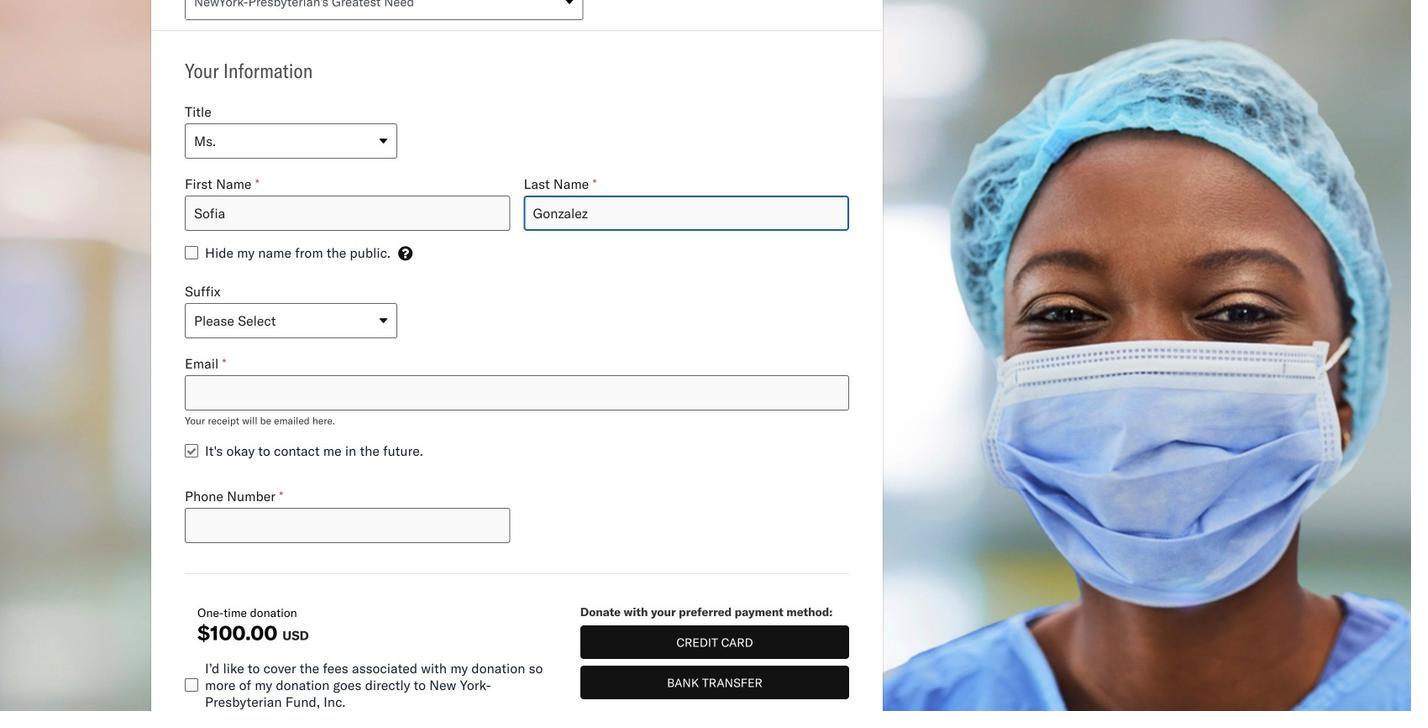Task type: locate. For each thing, give the bounding box(es) containing it.
Make donation anonymous button
[[185, 236, 391, 270]]

Email address. Your receipt will be emailed here. text field
[[185, 376, 850, 411]]

Please enter your first name text field
[[185, 196, 511, 231]]

Program Designation text field
[[186, 0, 558, 19]]



Task type: vqa. For each thing, say whether or not it's contained in the screenshot.
Please enter your last name text field
yes



Task type: describe. For each thing, give the bounding box(es) containing it.
Please enter your last name text field
[[524, 196, 850, 231]]

It's okay to contact me in the future. button
[[185, 434, 423, 468]]

I'd like to cover the fees associated with my donation so more of my donation goes directly to New York-Presbyterian Fund, Inc. button
[[185, 660, 567, 711]]

phone number, numbers only telephone field
[[185, 508, 511, 544]]



